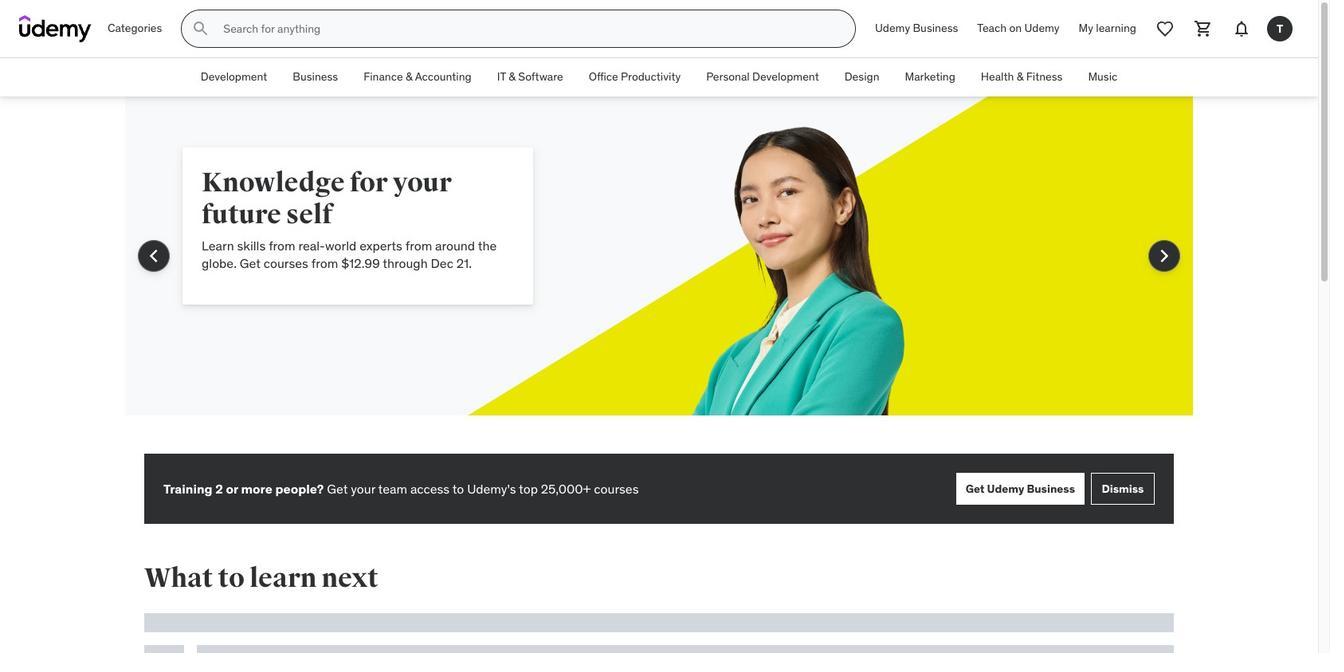 Task type: describe. For each thing, give the bounding box(es) containing it.
1 horizontal spatial from
[[312, 255, 338, 271]]

categories
[[108, 21, 162, 35]]

get udemy business
[[966, 481, 1076, 496]]

health & fitness
[[982, 70, 1063, 84]]

0 horizontal spatial your
[[351, 481, 376, 497]]

around
[[435, 238, 475, 254]]

development link
[[188, 58, 280, 96]]

2 horizontal spatial business
[[1027, 481, 1076, 496]]

0 vertical spatial business
[[913, 21, 959, 35]]

2 horizontal spatial from
[[406, 238, 432, 254]]

experts
[[360, 238, 403, 254]]

previous image
[[141, 243, 167, 269]]

courses inside knowledge for your future self learn skills from real-world experts from around the globe. get courses from $12.99 through dec 21.
[[264, 255, 309, 271]]

design link
[[832, 58, 893, 96]]

carousel element
[[125, 96, 1194, 454]]

my learning
[[1079, 21, 1137, 35]]

1 vertical spatial to
[[218, 561, 245, 595]]

shopping cart with 0 items image
[[1195, 19, 1214, 38]]

udemy business
[[876, 21, 959, 35]]

training 2 or more people? get your team access to udemy's top 25,000+ courses
[[163, 481, 639, 497]]

marketing link
[[893, 58, 969, 96]]

your inside knowledge for your future self learn skills from real-world experts from around the globe. get courses from $12.99 through dec 21.
[[393, 166, 452, 199]]

teach on udemy
[[978, 21, 1060, 35]]

through
[[383, 255, 428, 271]]

wishlist image
[[1156, 19, 1175, 38]]

more
[[241, 481, 273, 497]]

25,000+
[[541, 481, 591, 497]]

categories button
[[98, 10, 172, 48]]

1 horizontal spatial courses
[[594, 481, 639, 497]]

get inside knowledge for your future self learn skills from real-world experts from around the globe. get courses from $12.99 through dec 21.
[[240, 255, 261, 271]]

t
[[1277, 21, 1284, 36]]

the
[[478, 238, 497, 254]]

& for software
[[509, 70, 516, 84]]

knowledge
[[202, 166, 345, 199]]

1 horizontal spatial get
[[327, 481, 348, 497]]

finance & accounting link
[[351, 58, 485, 96]]

music link
[[1076, 58, 1131, 96]]

0 horizontal spatial from
[[269, 238, 296, 254]]

submit search image
[[192, 19, 211, 38]]

design
[[845, 70, 880, 84]]

get udemy business link
[[957, 473, 1085, 505]]

world
[[325, 238, 357, 254]]

health & fitness link
[[969, 58, 1076, 96]]

or
[[226, 481, 238, 497]]

future
[[202, 198, 281, 231]]

personal development link
[[694, 58, 832, 96]]

teach on udemy link
[[968, 10, 1070, 48]]

learn
[[250, 561, 317, 595]]

my
[[1079, 21, 1094, 35]]

office
[[589, 70, 619, 84]]

udemy image
[[19, 15, 92, 42]]

it & software link
[[485, 58, 576, 96]]

people?
[[275, 481, 324, 497]]

$12.99
[[341, 255, 380, 271]]

self
[[286, 198, 333, 231]]

Search for anything text field
[[220, 15, 837, 42]]

2
[[215, 481, 223, 497]]

office productivity
[[589, 70, 681, 84]]

finance & accounting
[[364, 70, 472, 84]]

get inside get udemy business link
[[966, 481, 985, 496]]

it & software
[[497, 70, 564, 84]]

& for accounting
[[406, 70, 413, 84]]



Task type: vqa. For each thing, say whether or not it's contained in the screenshot.
to
yes



Task type: locate. For each thing, give the bounding box(es) containing it.
0 horizontal spatial business
[[293, 70, 338, 84]]

from
[[269, 238, 296, 254], [406, 238, 432, 254], [312, 255, 338, 271]]

teach
[[978, 21, 1007, 35]]

development down the submit search icon
[[201, 70, 267, 84]]

next image
[[1152, 243, 1178, 269]]

1 horizontal spatial business
[[913, 21, 959, 35]]

1 horizontal spatial your
[[393, 166, 452, 199]]

marketing
[[906, 70, 956, 84]]

music
[[1089, 70, 1118, 84]]

what
[[144, 561, 213, 595]]

finance
[[364, 70, 403, 84]]

1 horizontal spatial to
[[453, 481, 464, 497]]

2 development from the left
[[753, 70, 820, 84]]

dismiss
[[1103, 481, 1145, 496]]

my learning link
[[1070, 10, 1147, 48]]

next
[[322, 561, 379, 595]]

0 vertical spatial to
[[453, 481, 464, 497]]

1 horizontal spatial &
[[509, 70, 516, 84]]

office productivity link
[[576, 58, 694, 96]]

it
[[497, 70, 506, 84]]

0 horizontal spatial courses
[[264, 255, 309, 271]]

your
[[393, 166, 452, 199], [351, 481, 376, 497]]

0 horizontal spatial to
[[218, 561, 245, 595]]

1 vertical spatial business
[[293, 70, 338, 84]]

health
[[982, 70, 1015, 84]]

to left learn
[[218, 561, 245, 595]]

top
[[519, 481, 538, 497]]

your left team
[[351, 481, 376, 497]]

personal development
[[707, 70, 820, 84]]

1 horizontal spatial development
[[753, 70, 820, 84]]

courses right 25,000+
[[594, 481, 639, 497]]

& for fitness
[[1017, 70, 1024, 84]]

from down real-
[[312, 255, 338, 271]]

business left finance
[[293, 70, 338, 84]]

& right it
[[509, 70, 516, 84]]

development right 'personal'
[[753, 70, 820, 84]]

skills
[[237, 238, 266, 254]]

from up through
[[406, 238, 432, 254]]

learn
[[202, 238, 234, 254]]

training
[[163, 481, 213, 497]]

udemy's
[[467, 481, 516, 497]]

notifications image
[[1233, 19, 1252, 38]]

0 horizontal spatial get
[[240, 255, 261, 271]]

real-
[[299, 238, 325, 254]]

learning
[[1097, 21, 1137, 35]]

0 vertical spatial courses
[[264, 255, 309, 271]]

fitness
[[1027, 70, 1063, 84]]

on
[[1010, 21, 1022, 35]]

&
[[406, 70, 413, 84], [509, 70, 516, 84], [1017, 70, 1024, 84]]

1 vertical spatial courses
[[594, 481, 639, 497]]

dismiss button
[[1092, 473, 1156, 505]]

courses down real-
[[264, 255, 309, 271]]

what to learn next
[[144, 561, 379, 595]]

globe.
[[202, 255, 237, 271]]

knowledge for your future self learn skills from real-world experts from around the globe. get courses from $12.99 through dec 21.
[[202, 166, 497, 271]]

0 horizontal spatial &
[[406, 70, 413, 84]]

2 horizontal spatial get
[[966, 481, 985, 496]]

business link
[[280, 58, 351, 96]]

& right "health" at the right of page
[[1017, 70, 1024, 84]]

get
[[240, 255, 261, 271], [327, 481, 348, 497], [966, 481, 985, 496]]

software
[[519, 70, 564, 84]]

team
[[378, 481, 408, 497]]

dec
[[431, 255, 454, 271]]

& right finance
[[406, 70, 413, 84]]

business left dismiss
[[1027, 481, 1076, 496]]

business
[[913, 21, 959, 35], [293, 70, 338, 84], [1027, 481, 1076, 496]]

from left real-
[[269, 238, 296, 254]]

productivity
[[621, 70, 681, 84]]

to right access
[[453, 481, 464, 497]]

for
[[350, 166, 388, 199]]

accounting
[[415, 70, 472, 84]]

development
[[201, 70, 267, 84], [753, 70, 820, 84]]

1 & from the left
[[406, 70, 413, 84]]

1 development from the left
[[201, 70, 267, 84]]

2 vertical spatial business
[[1027, 481, 1076, 496]]

your right for
[[393, 166, 452, 199]]

udemy business link
[[866, 10, 968, 48]]

3 & from the left
[[1017, 70, 1024, 84]]

udemy
[[876, 21, 911, 35], [1025, 21, 1060, 35], [988, 481, 1025, 496]]

1 vertical spatial your
[[351, 481, 376, 497]]

2 & from the left
[[509, 70, 516, 84]]

personal
[[707, 70, 750, 84]]

to
[[453, 481, 464, 497], [218, 561, 245, 595]]

t link
[[1262, 10, 1300, 48]]

0 horizontal spatial development
[[201, 70, 267, 84]]

2 horizontal spatial &
[[1017, 70, 1024, 84]]

access
[[411, 481, 450, 497]]

21.
[[457, 255, 472, 271]]

courses
[[264, 255, 309, 271], [594, 481, 639, 497]]

0 vertical spatial your
[[393, 166, 452, 199]]

business up marketing
[[913, 21, 959, 35]]



